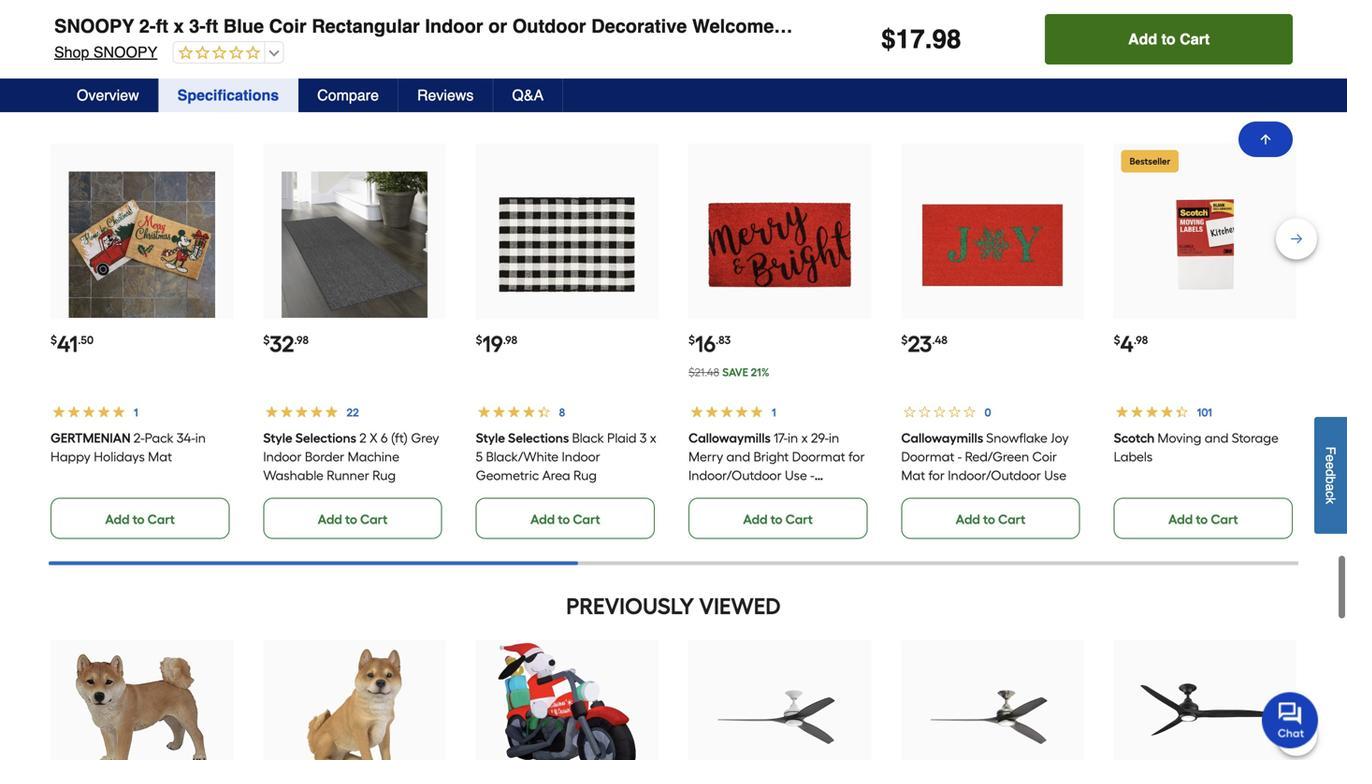 Task type: describe. For each thing, give the bounding box(es) containing it.
coir inside snowflake joy doormat - red/green coir mat for indoor/outdoor use
[[1033, 449, 1058, 465]]

fanimation spitfire 60-in matte white led indoor/outdoor propeller ceiling fan with light remote (3-blade) image
[[707, 643, 853, 761]]

bought
[[631, 89, 724, 116]]

chat invite button image
[[1263, 692, 1320, 749]]

x
[[370, 431, 378, 447]]

specifications button
[[159, 79, 299, 112]]

or
[[489, 15, 507, 37]]

98
[[933, 24, 962, 54]]

viewed
[[700, 594, 781, 621]]

bright
[[754, 449, 789, 465]]

3-
[[189, 15, 206, 37]]

brown/blue
[[689, 487, 757, 503]]

2
[[360, 431, 367, 447]]

add to cart inside button
[[1129, 30, 1210, 48]]

moving and storage labels
[[1114, 431, 1279, 465]]

$ for 41
[[51, 334, 57, 347]]

zero stars image
[[173, 45, 260, 62]]

style selections black plaid 3 x 5 black/white indoor geometric area rug image
[[494, 172, 641, 318]]

style for 19
[[476, 431, 505, 447]]

$ 17 . 98
[[882, 24, 962, 54]]

f e e d b a c k
[[1324, 447, 1339, 505]]

2 in from the left
[[788, 431, 799, 447]]

together
[[729, 89, 843, 116]]

previously viewed heading
[[49, 588, 1299, 626]]

$ 32 .98
[[263, 331, 309, 358]]

to inside 41 list item
[[133, 512, 145, 528]]

gertmenian
[[51, 431, 131, 447]]

23
[[908, 331, 933, 358]]

scotch
[[1114, 431, 1155, 447]]

indoor/outdoor inside 17-in x 29-in merry and bright doormat for indoor/outdoor use - brown/blue coir mat
[[689, 468, 782, 484]]

.48
[[933, 334, 948, 347]]

regularly bought together
[[505, 89, 843, 116]]

2-pack 34-in happy holidays mat
[[51, 431, 206, 465]]

reviews button
[[399, 79, 494, 112]]

$ for 4
[[1114, 334, 1121, 347]]

previously
[[566, 594, 695, 621]]

fanimation spitfire 60-in brushed nickel led indoor/outdoor propeller ceiling fan with light remote (3-blade) image
[[920, 643, 1066, 761]]

door
[[780, 15, 823, 37]]

callowaymills for mat
[[902, 431, 984, 447]]

shop
[[54, 44, 89, 61]]

add inside "23" list item
[[956, 512, 981, 528]]

mat inside 2-pack 34-in happy holidays mat
[[148, 449, 172, 465]]

$ for 32
[[263, 334, 270, 347]]

pack
[[145, 431, 174, 447]]

machine
[[348, 449, 400, 465]]

regularly
[[505, 89, 626, 116]]

and inside 17-in x 29-in merry and bright doormat for indoor/outdoor use - brown/blue coir mat
[[727, 449, 751, 465]]

runner
[[327, 468, 369, 484]]

.98 for 19
[[503, 334, 518, 347]]

add to cart link up compare
[[263, 0, 442, 35]]

labels
[[1114, 449, 1153, 465]]

to inside 19 list item
[[558, 512, 570, 528]]

cart inside 19 list item
[[573, 512, 601, 528]]

snowflake joy doormat - red/green coir mat for indoor/outdoor use
[[902, 431, 1069, 484]]

$ 4 .98
[[1114, 331, 1149, 358]]

21%
[[751, 366, 770, 380]]

$ 41 .50
[[51, 331, 94, 358]]

grey
[[411, 431, 439, 447]]

callowaymills for and
[[689, 431, 771, 447]]

16 list item
[[689, 144, 872, 540]]

32 list item
[[263, 144, 446, 540]]

previously viewed
[[566, 594, 781, 621]]

holidays
[[94, 449, 145, 465]]

plaid
[[607, 431, 637, 447]]

selections for 19
[[508, 431, 569, 447]]

23 list item
[[902, 144, 1084, 540]]

peanuts 4.5-ft lighted peanuts worldwide snoopy christmas inflatable image
[[494, 643, 641, 761]]

rug inside black plaid 3 x 5 black/white indoor geometric area rug
[[574, 468, 597, 484]]

34-
[[177, 431, 195, 447]]

outdoor
[[513, 15, 586, 37]]

c
[[1324, 491, 1339, 498]]

0 horizontal spatial coir
[[269, 15, 307, 37]]

for inside snowflake joy doormat - red/green coir mat for indoor/outdoor use
[[929, 468, 945, 484]]

black plaid 3 x 5 black/white indoor geometric area rug
[[476, 431, 657, 484]]

add to cart inside 16 list item
[[743, 512, 813, 528]]

merry
[[689, 449, 724, 465]]

$ 19 .98
[[476, 331, 518, 358]]

a
[[1324, 484, 1339, 491]]

.
[[925, 24, 933, 54]]

add to cart inside 41 list item
[[105, 512, 175, 528]]

to inside 16 list item
[[771, 512, 783, 528]]

style for 32
[[263, 431, 293, 447]]

to inside 4 list item
[[1196, 512, 1209, 528]]

x inside 17-in x 29-in merry and bright doormat for indoor/outdoor use - brown/blue coir mat
[[802, 431, 808, 447]]

black
[[572, 431, 604, 447]]

mat inside snowflake joy doormat - red/green coir mat for indoor/outdoor use
[[902, 468, 926, 484]]

29-
[[811, 431, 829, 447]]

reviews
[[417, 87, 474, 104]]

$ for 19
[[476, 334, 483, 347]]

callowaymills 17-in x 29-in merry and bright doormat for indoor/outdoor use - brown/blue coir mat image
[[707, 172, 853, 318]]

x for 3
[[650, 431, 657, 447]]

add to cart link inside 16 list item
[[689, 499, 868, 540]]

19 list item
[[476, 144, 659, 540]]

add to cart inside 4 list item
[[1169, 512, 1239, 528]]

compare button
[[299, 79, 399, 112]]

add to cart link up regularly
[[476, 0, 655, 35]]

.98 for 32
[[294, 334, 309, 347]]

add to cart link inside 4 list item
[[1114, 499, 1293, 540]]

in inside 2-pack 34-in happy holidays mat
[[195, 431, 206, 447]]

(ft)
[[391, 431, 408, 447]]

2 e from the top
[[1324, 462, 1339, 470]]

b
[[1324, 477, 1339, 484]]

use inside snowflake joy doormat - red/green coir mat for indoor/outdoor use
[[1045, 468, 1067, 484]]

3
[[640, 431, 647, 447]]

f
[[1324, 447, 1339, 455]]

add to cart link up together
[[689, 0, 868, 35]]

blue
[[223, 15, 264, 37]]

add inside 41 list item
[[105, 512, 130, 528]]

red/green
[[965, 449, 1030, 465]]

use inside 17-in x 29-in merry and bright doormat for indoor/outdoor use - brown/blue coir mat
[[785, 468, 808, 484]]

1 e from the top
[[1324, 455, 1339, 462]]

hi-line gift 15.83-in h x 6.69-in w brown animal garden statue image
[[282, 643, 428, 761]]

add inside 4 list item
[[1169, 512, 1193, 528]]

41
[[57, 331, 78, 358]]

border
[[305, 449, 345, 465]]

6
[[381, 431, 388, 447]]



Task type: vqa. For each thing, say whether or not it's contained in the screenshot.
"Search" icon
no



Task type: locate. For each thing, give the bounding box(es) containing it.
indoor down 'black'
[[562, 449, 601, 465]]

2 horizontal spatial in
[[829, 431, 840, 447]]

-
[[958, 449, 962, 465], [811, 468, 815, 484]]

add inside 16 list item
[[743, 512, 768, 528]]

style up 'washable'
[[263, 431, 293, 447]]

washable
[[263, 468, 324, 484]]

add to cart link inside 41 list item
[[51, 499, 230, 540]]

add to cart inside 32 list item
[[318, 512, 388, 528]]

coir right blue
[[269, 15, 307, 37]]

1 style selections from the left
[[263, 431, 357, 447]]

geometric
[[476, 468, 539, 484]]

rug inside 2 x 6 (ft) grey indoor border machine washable runner rug
[[373, 468, 396, 484]]

add to cart inside 19 list item
[[531, 512, 601, 528]]

cart
[[148, 8, 175, 24], [360, 8, 388, 24], [573, 8, 601, 24], [786, 8, 813, 24], [1180, 30, 1210, 48], [148, 512, 175, 528], [360, 512, 388, 528], [573, 512, 601, 528], [786, 512, 813, 528], [999, 512, 1026, 528], [1211, 512, 1239, 528]]

2 ft from the left
[[206, 15, 218, 37]]

in right 17-
[[829, 431, 840, 447]]

1 horizontal spatial use
[[1045, 468, 1067, 484]]

bestseller
[[1130, 156, 1171, 167]]

doormat
[[792, 449, 846, 465], [902, 449, 955, 465]]

2 vertical spatial coir
[[760, 487, 785, 503]]

.98 inside "$ 32 .98"
[[294, 334, 309, 347]]

rug right area
[[574, 468, 597, 484]]

4
[[1121, 331, 1134, 358]]

and inside moving and storage labels
[[1205, 431, 1229, 447]]

doormat down 29-
[[792, 449, 846, 465]]

area
[[542, 468, 571, 484]]

.98 for 4
[[1134, 334, 1149, 347]]

x left 3-
[[174, 15, 184, 37]]

0 horizontal spatial style selections
[[263, 431, 357, 447]]

cart inside 16 list item
[[786, 512, 813, 528]]

2 x 6 (ft) grey indoor border machine washable runner rug
[[263, 431, 439, 484]]

.83
[[716, 334, 731, 347]]

1 callowaymills from the left
[[689, 431, 771, 447]]

save
[[723, 366, 749, 380]]

add to cart link down holidays
[[51, 499, 230, 540]]

f e e d b a c k button
[[1315, 417, 1348, 534]]

$ inside $ 23 .48
[[902, 334, 908, 347]]

$ for 23
[[902, 334, 908, 347]]

coir down bright
[[760, 487, 785, 503]]

to
[[133, 8, 145, 24], [345, 8, 357, 24], [558, 8, 570, 24], [771, 8, 783, 24], [1162, 30, 1176, 48], [133, 512, 145, 528], [345, 512, 357, 528], [558, 512, 570, 528], [771, 512, 783, 528], [984, 512, 996, 528], [1196, 512, 1209, 528]]

4 list item
[[1114, 144, 1297, 540]]

coir down joy
[[1033, 449, 1058, 465]]

2 horizontal spatial .98
[[1134, 334, 1149, 347]]

1 selections from the left
[[295, 431, 357, 447]]

callowaymills inside 16 list item
[[689, 431, 771, 447]]

rug down machine
[[373, 468, 396, 484]]

e up b
[[1324, 462, 1339, 470]]

indoor up 'washable'
[[263, 449, 302, 465]]

0 horizontal spatial doormat
[[792, 449, 846, 465]]

style selections up black/white
[[476, 431, 569, 447]]

2- up the shop snoopy
[[139, 15, 156, 37]]

cart inside 4 list item
[[1211, 512, 1239, 528]]

indoor
[[425, 15, 483, 37], [263, 449, 302, 465], [562, 449, 601, 465]]

1 vertical spatial coir
[[1033, 449, 1058, 465]]

selections inside 32 list item
[[295, 431, 357, 447]]

style selections for 32
[[263, 431, 357, 447]]

1 horizontal spatial style selections
[[476, 431, 569, 447]]

style
[[263, 431, 293, 447], [476, 431, 505, 447]]

.98 inside $ 4 .98
[[1134, 334, 1149, 347]]

1 vertical spatial -
[[811, 468, 815, 484]]

to inside button
[[1162, 30, 1176, 48]]

cart inside "23" list item
[[999, 512, 1026, 528]]

1 doormat from the left
[[792, 449, 846, 465]]

rug
[[373, 468, 396, 484], [574, 468, 597, 484]]

0 horizontal spatial -
[[811, 468, 815, 484]]

indoor left or
[[425, 15, 483, 37]]

callowaymills inside "23" list item
[[902, 431, 984, 447]]

mat inside 17-in x 29-in merry and bright doormat for indoor/outdoor use - brown/blue coir mat
[[788, 487, 812, 503]]

1 horizontal spatial .98
[[503, 334, 518, 347]]

0 horizontal spatial .98
[[294, 334, 309, 347]]

$ 23 .48
[[902, 331, 948, 358]]

x left 29-
[[802, 431, 808, 447]]

1 style from the left
[[263, 431, 293, 447]]

2 indoor/outdoor from the left
[[948, 468, 1042, 484]]

style selections
[[263, 431, 357, 447], [476, 431, 569, 447]]

d
[[1324, 470, 1339, 477]]

0 horizontal spatial for
[[849, 449, 865, 465]]

mat
[[828, 15, 861, 37], [148, 449, 172, 465], [902, 468, 926, 484], [788, 487, 812, 503]]

and right merry
[[727, 449, 751, 465]]

x for ft
[[174, 15, 184, 37]]

$ 16 .83
[[689, 331, 731, 358]]

1 ft from the left
[[156, 15, 168, 37]]

add to cart link
[[51, 0, 230, 35], [263, 0, 442, 35], [476, 0, 655, 35], [689, 0, 868, 35], [51, 499, 230, 540], [263, 499, 442, 540], [476, 499, 655, 540], [689, 499, 868, 540], [902, 499, 1081, 540], [1114, 499, 1293, 540]]

2 horizontal spatial indoor
[[562, 449, 601, 465]]

snoopy 2-ft x 3-ft blue coir rectangular indoor or outdoor decorative welcome door mat
[[54, 15, 861, 37]]

storage
[[1232, 431, 1279, 447]]

fanimation spitfire 60-in black led indoor/outdoor propeller ceiling fan with light remote (3-blade) image
[[1133, 643, 1279, 761]]

cart inside button
[[1180, 30, 1210, 48]]

selections up black/white
[[508, 431, 569, 447]]

style selections for 19
[[476, 431, 569, 447]]

doormat inside snowflake joy doormat - red/green coir mat for indoor/outdoor use
[[902, 449, 955, 465]]

1 in from the left
[[195, 431, 206, 447]]

arrow up image
[[1259, 132, 1274, 147]]

1 horizontal spatial coir
[[760, 487, 785, 503]]

- inside snowflake joy doormat - red/green coir mat for indoor/outdoor use
[[958, 449, 962, 465]]

rectangular
[[312, 15, 420, 37]]

$ inside $ 16 .83
[[689, 334, 695, 347]]

1 indoor/outdoor from the left
[[689, 468, 782, 484]]

1 .98 from the left
[[294, 334, 309, 347]]

1 horizontal spatial rug
[[574, 468, 597, 484]]

1 horizontal spatial for
[[929, 468, 945, 484]]

indoor/outdoor inside snowflake joy doormat - red/green coir mat for indoor/outdoor use
[[948, 468, 1042, 484]]

0 horizontal spatial use
[[785, 468, 808, 484]]

cart inside 32 list item
[[360, 512, 388, 528]]

selections for 32
[[295, 431, 357, 447]]

and right moving
[[1205, 431, 1229, 447]]

regularly bought together heading
[[49, 84, 1299, 121]]

0 horizontal spatial and
[[727, 449, 751, 465]]

3 in from the left
[[829, 431, 840, 447]]

2 use from the left
[[1045, 468, 1067, 484]]

2 .98 from the left
[[503, 334, 518, 347]]

0 vertical spatial snoopy
[[54, 15, 134, 37]]

1 horizontal spatial selections
[[508, 431, 569, 447]]

2 rug from the left
[[574, 468, 597, 484]]

add to cart link down bright
[[689, 499, 868, 540]]

$ inside $ 19 .98
[[476, 334, 483, 347]]

to inside "23" list item
[[984, 512, 996, 528]]

decorative
[[592, 15, 687, 37]]

1 horizontal spatial doormat
[[902, 449, 955, 465]]

1 horizontal spatial ft
[[206, 15, 218, 37]]

ft left 3-
[[156, 15, 168, 37]]

use down joy
[[1045, 468, 1067, 484]]

k
[[1324, 498, 1339, 505]]

add to cart link inside 32 list item
[[263, 499, 442, 540]]

style inside 19 list item
[[476, 431, 505, 447]]

2- up holidays
[[134, 431, 145, 447]]

add to cart link up the shop snoopy
[[51, 0, 230, 35]]

0 vertical spatial 2-
[[139, 15, 156, 37]]

callowaymills up red/green
[[902, 431, 984, 447]]

0 horizontal spatial style
[[263, 431, 293, 447]]

shop snoopy
[[54, 44, 157, 61]]

2 horizontal spatial x
[[802, 431, 808, 447]]

2 style selections from the left
[[476, 431, 569, 447]]

welcome
[[693, 15, 774, 37]]

style up "5"
[[476, 431, 505, 447]]

$21.48 save 21%
[[689, 366, 770, 380]]

0 horizontal spatial x
[[174, 15, 184, 37]]

overview button
[[58, 79, 159, 112]]

1 horizontal spatial indoor
[[425, 15, 483, 37]]

1 horizontal spatial x
[[650, 431, 657, 447]]

19
[[483, 331, 503, 358]]

coir inside 17-in x 29-in merry and bright doormat for indoor/outdoor use - brown/blue coir mat
[[760, 487, 785, 503]]

for
[[849, 449, 865, 465], [929, 468, 945, 484]]

doormat left red/green
[[902, 449, 955, 465]]

overview
[[77, 87, 139, 104]]

0 horizontal spatial selections
[[295, 431, 357, 447]]

style selections inside 19 list item
[[476, 431, 569, 447]]

x inside black plaid 3 x 5 black/white indoor geometric area rug
[[650, 431, 657, 447]]

black/white
[[486, 449, 559, 465]]

use
[[785, 468, 808, 484], [1045, 468, 1067, 484]]

41 list item
[[51, 144, 233, 540]]

0 horizontal spatial in
[[195, 431, 206, 447]]

2- inside 2-pack 34-in happy holidays mat
[[134, 431, 145, 447]]

style selections inside 32 list item
[[263, 431, 357, 447]]

add to cart button
[[1046, 14, 1293, 65]]

2 horizontal spatial coir
[[1033, 449, 1058, 465]]

$21.48
[[689, 366, 720, 380]]

$ inside $ 41 .50
[[51, 334, 57, 347]]

1 use from the left
[[785, 468, 808, 484]]

0 horizontal spatial rug
[[373, 468, 396, 484]]

e up "d"
[[1324, 455, 1339, 462]]

indoor/outdoor
[[689, 468, 782, 484], [948, 468, 1042, 484]]

17-
[[774, 431, 788, 447]]

add to cart link down moving and storage labels
[[1114, 499, 1293, 540]]

for inside 17-in x 29-in merry and bright doormat for indoor/outdoor use - brown/blue coir mat
[[849, 449, 865, 465]]

2 doormat from the left
[[902, 449, 955, 465]]

17
[[896, 24, 925, 54]]

add to cart inside "23" list item
[[956, 512, 1026, 528]]

- inside 17-in x 29-in merry and bright doormat for indoor/outdoor use - brown/blue coir mat
[[811, 468, 815, 484]]

5
[[476, 449, 483, 465]]

0 vertical spatial -
[[958, 449, 962, 465]]

compare
[[317, 87, 379, 104]]

0 horizontal spatial callowaymills
[[689, 431, 771, 447]]

1 vertical spatial 2-
[[134, 431, 145, 447]]

callowaymills up merry
[[689, 431, 771, 447]]

joy
[[1051, 431, 1069, 447]]

snoopy up the shop snoopy
[[54, 15, 134, 37]]

0 horizontal spatial ft
[[156, 15, 168, 37]]

coir
[[269, 15, 307, 37], [1033, 449, 1058, 465], [760, 487, 785, 503]]

hi-line gift 16.5-in h x 10-in w clear animal garden statue image
[[69, 643, 215, 761]]

use down bright
[[785, 468, 808, 484]]

happy
[[51, 449, 91, 465]]

2 selections from the left
[[508, 431, 569, 447]]

0 horizontal spatial indoor/outdoor
[[689, 468, 782, 484]]

to inside 32 list item
[[345, 512, 357, 528]]

snoopy up overview at the left of the page
[[93, 44, 157, 61]]

x
[[174, 15, 184, 37], [650, 431, 657, 447], [802, 431, 808, 447]]

.98
[[294, 334, 309, 347], [503, 334, 518, 347], [1134, 334, 1149, 347]]

snowflake
[[987, 431, 1048, 447]]

in right pack
[[195, 431, 206, 447]]

indoor inside black plaid 3 x 5 black/white indoor geometric area rug
[[562, 449, 601, 465]]

1 horizontal spatial in
[[788, 431, 799, 447]]

1 horizontal spatial style
[[476, 431, 505, 447]]

moving
[[1158, 431, 1202, 447]]

add to cart link inside 19 list item
[[476, 499, 655, 540]]

ft
[[156, 15, 168, 37], [206, 15, 218, 37]]

$ inside "$ 32 .98"
[[263, 334, 270, 347]]

cart inside 41 list item
[[148, 512, 175, 528]]

add to cart link down snowflake joy doormat - red/green coir mat for indoor/outdoor use
[[902, 499, 1081, 540]]

add inside 32 list item
[[318, 512, 342, 528]]

1 horizontal spatial and
[[1205, 431, 1229, 447]]

add to cart
[[105, 8, 175, 24], [318, 8, 388, 24], [531, 8, 601, 24], [743, 8, 813, 24], [1129, 30, 1210, 48], [105, 512, 175, 528], [318, 512, 388, 528], [531, 512, 601, 528], [743, 512, 813, 528], [956, 512, 1026, 528], [1169, 512, 1239, 528]]

3 .98 from the left
[[1134, 334, 1149, 347]]

$ for 17
[[882, 24, 896, 54]]

1 vertical spatial snoopy
[[93, 44, 157, 61]]

$
[[882, 24, 896, 54], [51, 334, 57, 347], [263, 334, 270, 347], [476, 334, 483, 347], [689, 334, 695, 347], [902, 334, 908, 347], [1114, 334, 1121, 347]]

add to cart link down area
[[476, 499, 655, 540]]

style inside 32 list item
[[263, 431, 293, 447]]

- left red/green
[[958, 449, 962, 465]]

$ inside $ 4 .98
[[1114, 334, 1121, 347]]

- down 29-
[[811, 468, 815, 484]]

1 rug from the left
[[373, 468, 396, 484]]

1 vertical spatial and
[[727, 449, 751, 465]]

selections inside 19 list item
[[508, 431, 569, 447]]

x right 3
[[650, 431, 657, 447]]

scotch moving and storage labels image
[[1133, 172, 1279, 318]]

style selections 2 x 6 (ft) grey indoor border machine washable runner rug image
[[282, 172, 428, 318]]

and
[[1205, 431, 1229, 447], [727, 449, 751, 465]]

16
[[695, 331, 716, 358]]

2-
[[139, 15, 156, 37], [134, 431, 145, 447]]

1 vertical spatial for
[[929, 468, 945, 484]]

indoor inside 2 x 6 (ft) grey indoor border machine washable runner rug
[[263, 449, 302, 465]]

selections up border
[[295, 431, 357, 447]]

add
[[105, 8, 130, 24], [318, 8, 342, 24], [531, 8, 555, 24], [743, 8, 768, 24], [1129, 30, 1158, 48], [105, 512, 130, 528], [318, 512, 342, 528], [531, 512, 555, 528], [743, 512, 768, 528], [956, 512, 981, 528], [1169, 512, 1193, 528]]

1 horizontal spatial -
[[958, 449, 962, 465]]

indoor/outdoor up brown/blue
[[689, 468, 782, 484]]

0 vertical spatial coir
[[269, 15, 307, 37]]

.50
[[78, 334, 94, 347]]

0 horizontal spatial indoor
[[263, 449, 302, 465]]

$ for 16
[[689, 334, 695, 347]]

0 vertical spatial for
[[849, 449, 865, 465]]

style selections up border
[[263, 431, 357, 447]]

q&a
[[512, 87, 544, 104]]

doormat inside 17-in x 29-in merry and bright doormat for indoor/outdoor use - brown/blue coir mat
[[792, 449, 846, 465]]

1 horizontal spatial indoor/outdoor
[[948, 468, 1042, 484]]

specifications
[[178, 87, 279, 104]]

indoor/outdoor down red/green
[[948, 468, 1042, 484]]

1 horizontal spatial callowaymills
[[902, 431, 984, 447]]

selections
[[295, 431, 357, 447], [508, 431, 569, 447]]

.98 inside $ 19 .98
[[503, 334, 518, 347]]

ft up zero stars image
[[206, 15, 218, 37]]

gertmenian 2-pack 34-in happy holidays mat image
[[69, 172, 215, 318]]

2 callowaymills from the left
[[902, 431, 984, 447]]

snoopy
[[54, 15, 134, 37], [93, 44, 157, 61]]

0 vertical spatial and
[[1205, 431, 1229, 447]]

q&a button
[[494, 79, 564, 112]]

in left 29-
[[788, 431, 799, 447]]

32
[[270, 331, 294, 358]]

callowaymills snowflake joy doormat - red/green coir mat for indoor/outdoor use image
[[920, 172, 1066, 318]]

add to cart link down runner
[[263, 499, 442, 540]]

2 style from the left
[[476, 431, 505, 447]]

add to cart link inside "23" list item
[[902, 499, 1081, 540]]

17-in x 29-in merry and bright doormat for indoor/outdoor use - brown/blue coir mat
[[689, 431, 865, 503]]

add inside 19 list item
[[531, 512, 555, 528]]

add inside button
[[1129, 30, 1158, 48]]



